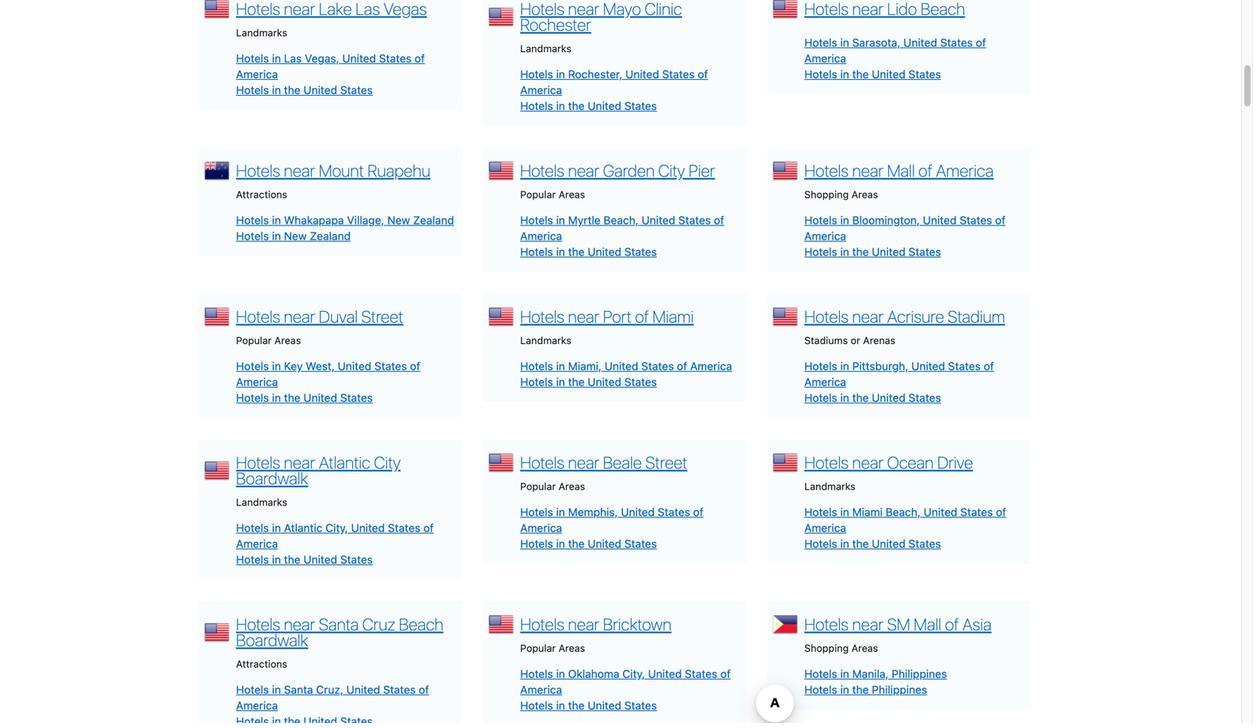 Task type: vqa. For each thing, say whether or not it's contained in the screenshot.
cards
no



Task type: describe. For each thing, give the bounding box(es) containing it.
hotels near port of miami
[[520, 307, 694, 327]]

areas for bricktown
[[559, 643, 585, 655]]

hotels near acrisure stadium
[[805, 307, 1005, 327]]

hotels near bricktown link
[[520, 615, 672, 635]]

miami inside hotels in miami beach, united states of america hotels in the united states
[[853, 506, 883, 519]]

beach
[[399, 615, 444, 635]]

near for duval
[[284, 307, 315, 327]]

stadiums
[[805, 335, 848, 346]]

hotels in miami beach, united states of america hotels in the united states
[[805, 506, 1007, 551]]

near for atlantic
[[284, 453, 315, 473]]

america inside hotels in key west, united states of america hotels in the united states
[[236, 376, 278, 389]]

areas for duval
[[274, 335, 301, 346]]

hotels in manila, philippines link
[[805, 668, 947, 681]]

hotels in new zealand link
[[236, 230, 351, 243]]

garden
[[603, 161, 655, 180]]

hotels near atlantic city boardwalk
[[236, 453, 401, 489]]

port
[[603, 307, 632, 327]]

america inside hotels in rochester, united states of america hotels in the united states
[[520, 83, 562, 96]]

acrisure
[[888, 307, 944, 327]]

rochester,
[[568, 68, 623, 81]]

united right pittsburgh,
[[912, 360, 945, 373]]

stadiums or arenas
[[805, 335, 896, 346]]

shopping for hotels near sm mall of asia
[[805, 643, 849, 655]]

hotels in pittsburgh, united states of america link
[[805, 360, 994, 389]]

hotels near bricktown
[[520, 615, 672, 635]]

america inside hotels in atlantic city, united states of america hotels in the united states
[[236, 538, 278, 551]]

america inside hotels in las vegas, united states of america hotels in the united states
[[236, 68, 278, 81]]

of inside hotels in myrtle beach, united states of america hotels in the united states
[[714, 214, 724, 227]]

memphis,
[[568, 506, 618, 519]]

of inside hotels in miami, united states of america hotels in the united states
[[677, 360, 687, 373]]

the inside hotels in las vegas, united states of america hotels in the united states
[[284, 83, 301, 96]]

las
[[284, 52, 302, 65]]

sm
[[888, 615, 910, 635]]

hotels in whakapapa village, new zealand link
[[236, 214, 454, 227]]

united down hotels in pittsburgh, united states of america link on the right
[[872, 392, 906, 405]]

america inside hotels in bloomington, united states of america hotels in the united states
[[805, 230, 847, 243]]

near for bricktown
[[568, 615, 600, 635]]

the inside hotels in memphis, united states of america hotels in the united states
[[568, 538, 585, 551]]

hotels in the united states link for hotels near mayo clinic rochester
[[520, 99, 657, 112]]

united down hotels in rochester, united states of america link
[[588, 99, 622, 112]]

city, for atlantic
[[326, 522, 348, 535]]

america inside hotels in memphis, united states of america hotels in the united states
[[520, 522, 562, 535]]

ruapehu
[[368, 161, 431, 180]]

of inside hotels in las vegas, united states of america hotels in the united states
[[415, 52, 425, 65]]

united down hotels in key west, united states of america link
[[304, 392, 337, 405]]

the inside hotels in bloomington, united states of america hotels in the united states
[[853, 245, 869, 258]]

of inside hotels in santa cruz, united states of america
[[419, 684, 429, 697]]

city for atlantic
[[374, 453, 401, 473]]

sarasota,
[[853, 36, 901, 49]]

or
[[851, 335, 861, 346]]

hotels in memphis, united states of america link
[[520, 506, 704, 535]]

hotels in rochester, united states of america hotels in the united states
[[520, 68, 708, 112]]

popular areas for hotels near garden city pier
[[520, 189, 585, 200]]

mayo
[[603, 0, 641, 18]]

beach, for ocean
[[886, 506, 921, 519]]

street for hotels near beale street
[[646, 453, 688, 473]]

united right memphis,
[[621, 506, 655, 519]]

landmarks down hotels near ocean drive
[[805, 481, 856, 493]]

in inside hotels in santa cruz, united states of america
[[272, 684, 281, 697]]

near for acrisure
[[852, 307, 884, 327]]

hotels in las vegas, united states of america hotels in the united states
[[236, 52, 425, 96]]

1 vertical spatial mall
[[914, 615, 942, 635]]

united right rochester,
[[626, 68, 659, 81]]

hotels in the united states link for hotels near port of miami
[[520, 376, 657, 389]]

united down drive
[[924, 506, 958, 519]]

united down hotels in memphis, united states of america link
[[588, 538, 622, 551]]

hotels in myrtle beach, united states of america link
[[520, 214, 724, 243]]

hotels in santa cruz, united states of america link
[[236, 684, 429, 713]]

santa for cruz,
[[284, 684, 313, 697]]

landmarks up las
[[236, 27, 287, 38]]

hotels in key west, united states of america hotels in the united states
[[236, 360, 420, 405]]

hotels near beale street
[[520, 453, 688, 473]]

bricktown
[[603, 615, 672, 635]]

of inside hotels in miami beach, united states of america hotels in the united states
[[996, 506, 1007, 519]]

united down hotels in myrtle beach, united states of america link at the top of the page
[[588, 245, 622, 258]]

hotels inside the hotels near mayo clinic rochester
[[520, 0, 565, 18]]

shopping areas for hotels near sm mall of asia
[[805, 643, 878, 655]]

hotels in miami, united states of america hotels in the united states
[[520, 360, 732, 389]]

near for mount
[[284, 161, 315, 180]]

hotels near mount ruapehu link
[[236, 161, 431, 180]]

hotels near santa cruz beach boardwalk
[[236, 615, 444, 651]]

hotels in the united states link for hotels near garden city pier
[[520, 245, 657, 258]]

united inside hotels in santa cruz, united states of america
[[347, 684, 380, 697]]

vegas,
[[305, 52, 339, 65]]

hotels in atlantic city, united states of america link
[[236, 522, 434, 551]]

hotels inside hotels near atlantic city boardwalk
[[236, 453, 280, 473]]

bloomington,
[[853, 214, 920, 227]]

myrtle
[[568, 214, 601, 227]]

united down hotels in sarasota, united states of america link
[[872, 68, 906, 81]]

popular areas for hotels near duval street
[[236, 335, 301, 346]]

beach, for garden
[[604, 214, 639, 227]]

hotels near ocean drive link
[[805, 453, 973, 473]]

popular for hotels near beale street
[[520, 481, 556, 493]]

hotels near mayo clinic rochester
[[520, 0, 682, 34]]

whakapapa
[[284, 214, 344, 227]]

hotels in sarasota, united states of america hotels in the united states
[[805, 36, 986, 81]]

of inside hotels in atlantic city, united states of america hotels in the united states
[[424, 522, 434, 535]]

hotels near beale street link
[[520, 453, 688, 473]]

hotels in oklahoma city, united states of america link
[[520, 668, 731, 697]]

hotels near atlantic city boardwalk link
[[236, 453, 401, 489]]

village,
[[347, 214, 384, 227]]

near for mall
[[852, 161, 884, 180]]

1 vertical spatial zealand
[[310, 230, 351, 243]]

stadium
[[948, 307, 1005, 327]]

hotels in miami, united states of america link
[[520, 360, 732, 373]]

america inside hotels in sarasota, united states of america hotels in the united states
[[805, 52, 847, 65]]

united right bloomington,
[[923, 214, 957, 227]]

santa for cruz
[[319, 615, 359, 635]]

the inside hotels in atlantic city, united states of america hotels in the united states
[[284, 554, 301, 567]]

america inside hotels in santa cruz, united states of america
[[236, 700, 278, 713]]

popular for hotels near duval street
[[236, 335, 272, 346]]

cruz,
[[316, 684, 344, 697]]

hotels near mall of america link
[[805, 161, 994, 180]]

0 vertical spatial miami
[[653, 307, 694, 327]]

pier
[[689, 161, 715, 180]]

hotels in bloomington, united states of america hotels in the united states
[[805, 214, 1006, 258]]

hotels in the united states link down las
[[236, 83, 373, 96]]

the inside hotels in oklahoma city, united states of america hotels in the united states
[[568, 700, 585, 713]]

landmarks for miami
[[520, 335, 572, 346]]

hotels near ocean drive
[[805, 453, 973, 473]]

areas for mall
[[852, 189, 878, 200]]

attractions for hotels near mount ruapehu
[[236, 189, 287, 200]]

hotels near garden city pier
[[520, 161, 715, 180]]

america inside hotels in pittsburgh, united states of america hotels in the united states
[[805, 376, 847, 389]]

of inside hotels in pittsburgh, united states of america hotels in the united states
[[984, 360, 994, 373]]

the inside hotels in myrtle beach, united states of america hotels in the united states
[[568, 245, 585, 258]]

near for ocean
[[852, 453, 884, 473]]

united down miami,
[[588, 376, 622, 389]]

hotels in sarasota, united states of america link
[[805, 36, 986, 65]]

united down hotels near atlantic city boardwalk
[[351, 522, 385, 535]]

rochester
[[520, 14, 591, 34]]

shopping for hotels near mall of america
[[805, 189, 849, 200]]

hotels in pittsburgh, united states of america hotels in the united states
[[805, 360, 994, 405]]

hotels in the philippines link
[[805, 684, 928, 697]]

street for hotels near duval street
[[362, 307, 403, 327]]

drive
[[938, 453, 973, 473]]

hotels in key west, united states of america link
[[236, 360, 420, 389]]

pittsburgh,
[[853, 360, 909, 373]]

hotels in memphis, united states of america hotels in the united states
[[520, 506, 704, 551]]



Task type: locate. For each thing, give the bounding box(es) containing it.
hotels in the united states link down key
[[236, 392, 373, 405]]

landmarks
[[236, 27, 287, 38], [520, 43, 572, 54], [520, 335, 572, 346], [805, 481, 856, 493], [236, 497, 287, 508]]

beach, inside hotels in miami beach, united states of america hotels in the united states
[[886, 506, 921, 519]]

near inside hotels near santa cruz beach boardwalk
[[284, 615, 315, 635]]

clinic
[[645, 0, 682, 18]]

near for port
[[568, 307, 600, 327]]

city, inside hotels in oklahoma city, united states of america hotels in the united states
[[623, 668, 645, 681]]

0 vertical spatial new
[[387, 214, 410, 227]]

philippines down hotels in manila, philippines link
[[872, 684, 928, 697]]

atlantic up hotels in atlantic city, united states of america link
[[319, 453, 370, 473]]

hotels in santa cruz, united states of america
[[236, 684, 429, 713]]

atlantic down hotels near atlantic city boardwalk
[[284, 522, 323, 535]]

hotels in the united states link down sarasota,
[[805, 68, 941, 81]]

near for beale
[[568, 453, 600, 473]]

1 horizontal spatial new
[[387, 214, 410, 227]]

beach, down ocean
[[886, 506, 921, 519]]

hotels near sm mall of asia link
[[805, 615, 992, 635]]

1 horizontal spatial street
[[646, 453, 688, 473]]

hotels near mayo clinic rochester link
[[520, 0, 682, 34]]

of inside hotels in bloomington, united states of america hotels in the united states
[[996, 214, 1006, 227]]

the down bloomington,
[[853, 245, 869, 258]]

united right west,
[[338, 360, 372, 373]]

0 horizontal spatial city,
[[326, 522, 348, 535]]

popular for hotels near bricktown
[[520, 643, 556, 655]]

manila,
[[853, 668, 889, 681]]

city inside hotels near atlantic city boardwalk
[[374, 453, 401, 473]]

shopping areas
[[805, 189, 878, 200], [805, 643, 878, 655]]

the inside hotels in manila, philippines hotels in the philippines
[[853, 684, 869, 697]]

united right miami,
[[605, 360, 639, 373]]

cruz
[[362, 615, 395, 635]]

the inside hotels in key west, united states of america hotels in the united states
[[284, 392, 301, 405]]

hotels in the united states link down hotels in miami beach, united states of america link
[[805, 538, 941, 551]]

atlantic for city,
[[284, 522, 323, 535]]

0 horizontal spatial street
[[362, 307, 403, 327]]

oklahoma
[[568, 668, 620, 681]]

0 vertical spatial zealand
[[413, 214, 454, 227]]

santa inside hotels near santa cruz beach boardwalk
[[319, 615, 359, 635]]

0 vertical spatial beach,
[[604, 214, 639, 227]]

the down rochester,
[[568, 99, 585, 112]]

the down memphis,
[[568, 538, 585, 551]]

shopping up hotels in manila, philippines link
[[805, 643, 849, 655]]

of inside hotels in oklahoma city, united states of america hotels in the united states
[[721, 668, 731, 681]]

0 vertical spatial shopping areas
[[805, 189, 878, 200]]

hotels in the united states link for hotels near duval street
[[236, 392, 373, 405]]

0 horizontal spatial beach,
[[604, 214, 639, 227]]

hotels in the united states link for hotels near acrisure stadium
[[805, 392, 941, 405]]

near for santa
[[284, 615, 315, 635]]

areas for garden
[[559, 189, 585, 200]]

1 vertical spatial beach,
[[886, 506, 921, 519]]

the inside hotels in miami beach, united states of america hotels in the united states
[[853, 538, 869, 551]]

1 vertical spatial philippines
[[872, 684, 928, 697]]

1 vertical spatial shopping
[[805, 643, 849, 655]]

hotels in the united states link
[[805, 68, 941, 81], [236, 83, 373, 96], [520, 99, 657, 112], [520, 245, 657, 258], [805, 245, 941, 258], [520, 376, 657, 389], [236, 392, 373, 405], [805, 392, 941, 405], [520, 538, 657, 551], [805, 538, 941, 551], [236, 554, 373, 567], [520, 700, 657, 713]]

united right vegas,
[[342, 52, 376, 65]]

hotels in the united states link down miami,
[[520, 376, 657, 389]]

1 boardwalk from the top
[[236, 469, 308, 489]]

1 attractions from the top
[[236, 189, 287, 200]]

areas
[[559, 189, 585, 200], [852, 189, 878, 200], [274, 335, 301, 346], [559, 481, 585, 493], [559, 643, 585, 655], [852, 643, 878, 655]]

hotels in whakapapa village, new zealand hotels in new zealand
[[236, 214, 454, 243]]

0 vertical spatial atlantic
[[319, 453, 370, 473]]

key
[[284, 360, 303, 373]]

united down hotels in atlantic city, united states of america link
[[304, 554, 337, 567]]

areas up manila,
[[852, 643, 878, 655]]

attractions for hotels near santa cruz beach boardwalk
[[236, 659, 287, 670]]

0 vertical spatial shopping
[[805, 189, 849, 200]]

0 vertical spatial attractions
[[236, 189, 287, 200]]

atlantic for city
[[319, 453, 370, 473]]

santa left cruz,
[[284, 684, 313, 697]]

the inside hotels in pittsburgh, united states of america hotels in the united states
[[853, 392, 869, 405]]

of
[[976, 36, 986, 49], [415, 52, 425, 65], [698, 68, 708, 81], [919, 161, 933, 180], [714, 214, 724, 227], [996, 214, 1006, 227], [635, 307, 649, 327], [410, 360, 420, 373], [677, 360, 687, 373], [984, 360, 994, 373], [693, 506, 704, 519], [996, 506, 1007, 519], [424, 522, 434, 535], [945, 615, 959, 635], [721, 668, 731, 681], [419, 684, 429, 697]]

1 vertical spatial shopping areas
[[805, 643, 878, 655]]

hotels in manila, philippines hotels in the philippines
[[805, 668, 947, 697]]

0 horizontal spatial santa
[[284, 684, 313, 697]]

the down myrtle
[[568, 245, 585, 258]]

city, for bricktown
[[623, 668, 645, 681]]

popular areas up key
[[236, 335, 301, 346]]

popular areas
[[520, 189, 585, 200], [236, 335, 301, 346], [520, 481, 585, 493], [520, 643, 585, 655]]

1 shopping from the top
[[805, 189, 849, 200]]

hotels near port of miami link
[[520, 307, 694, 327]]

areas up key
[[274, 335, 301, 346]]

hotels near acrisure stadium link
[[805, 307, 1005, 327]]

hotels near mall of america
[[805, 161, 994, 180]]

new right village,
[[387, 214, 410, 227]]

atlantic inside hotels near atlantic city boardwalk
[[319, 453, 370, 473]]

popular areas up myrtle
[[520, 189, 585, 200]]

arenas
[[863, 335, 896, 346]]

0 horizontal spatial zealand
[[310, 230, 351, 243]]

santa
[[319, 615, 359, 635], [284, 684, 313, 697]]

near for sm
[[852, 615, 884, 635]]

new down "whakapapa"
[[284, 230, 307, 243]]

near for mayo
[[568, 0, 600, 18]]

areas up myrtle
[[559, 189, 585, 200]]

boardwalk inside hotels near santa cruz beach boardwalk
[[236, 631, 308, 651]]

miami,
[[568, 360, 602, 373]]

miami right port
[[653, 307, 694, 327]]

philippines right manila,
[[892, 668, 947, 681]]

the down pittsburgh,
[[853, 392, 869, 405]]

1 vertical spatial attractions
[[236, 659, 287, 670]]

america inside hotels in oklahoma city, united states of america hotels in the united states
[[520, 684, 562, 697]]

1 horizontal spatial beach,
[[886, 506, 921, 519]]

areas for sm
[[852, 643, 878, 655]]

0 horizontal spatial new
[[284, 230, 307, 243]]

beach, right myrtle
[[604, 214, 639, 227]]

of inside hotels in rochester, united states of america hotels in the united states
[[698, 68, 708, 81]]

hotels near garden city pier link
[[520, 161, 715, 180]]

of inside hotels in key west, united states of america hotels in the united states
[[410, 360, 420, 373]]

the down hotels in atlantic city, united states of america link
[[284, 554, 301, 567]]

1 vertical spatial boardwalk
[[236, 631, 308, 651]]

attractions
[[236, 189, 287, 200], [236, 659, 287, 670]]

duval
[[319, 307, 358, 327]]

beach,
[[604, 214, 639, 227], [886, 506, 921, 519]]

landmarks for rochester
[[520, 43, 572, 54]]

1 vertical spatial atlantic
[[284, 522, 323, 535]]

the down manila,
[[853, 684, 869, 697]]

hotels near duval street link
[[236, 307, 403, 327]]

hotels in the united states link for hotels near mall of america
[[805, 245, 941, 258]]

atlantic
[[319, 453, 370, 473], [284, 522, 323, 535]]

near inside hotels near atlantic city boardwalk
[[284, 453, 315, 473]]

united down hotels in miami beach, united states of america link
[[872, 538, 906, 551]]

near for garden
[[568, 161, 600, 180]]

asia
[[963, 615, 992, 635]]

hotels inside hotels in santa cruz, united states of america
[[236, 684, 269, 697]]

america inside hotels in miami beach, united states of america hotels in the united states
[[805, 522, 847, 535]]

city, down hotels near atlantic city boardwalk
[[326, 522, 348, 535]]

states
[[941, 36, 973, 49], [379, 52, 412, 65], [662, 68, 695, 81], [909, 68, 941, 81], [340, 83, 373, 96], [625, 99, 657, 112], [679, 214, 711, 227], [960, 214, 993, 227], [625, 245, 657, 258], [909, 245, 941, 258], [375, 360, 407, 373], [642, 360, 674, 373], [948, 360, 981, 373], [625, 376, 657, 389], [340, 392, 373, 405], [909, 392, 941, 405], [658, 506, 690, 519], [961, 506, 993, 519], [388, 522, 421, 535], [625, 538, 657, 551], [909, 538, 941, 551], [340, 554, 373, 567], [685, 668, 718, 681], [383, 684, 416, 697], [625, 700, 657, 713]]

landmarks for boardwalk
[[236, 497, 287, 508]]

atlantic inside hotels in atlantic city, united states of america hotels in the united states
[[284, 522, 323, 535]]

zealand down 'ruapehu'
[[413, 214, 454, 227]]

mall
[[888, 161, 915, 180], [914, 615, 942, 635]]

states inside hotels in santa cruz, united states of america
[[383, 684, 416, 697]]

hotels in the united states link for hotels near beale street
[[520, 538, 657, 551]]

shopping
[[805, 189, 849, 200], [805, 643, 849, 655]]

hotels in the united states link down myrtle
[[520, 245, 657, 258]]

1 vertical spatial new
[[284, 230, 307, 243]]

1 horizontal spatial miami
[[853, 506, 883, 519]]

the down las
[[284, 83, 301, 96]]

2 boardwalk from the top
[[236, 631, 308, 651]]

hotels near duval street
[[236, 307, 403, 327]]

america inside hotels in myrtle beach, united states of america hotels in the united states
[[520, 230, 562, 243]]

miami down hotels near ocean drive
[[853, 506, 883, 519]]

mall up bloomington,
[[888, 161, 915, 180]]

attractions up hotels in new zealand link
[[236, 189, 287, 200]]

1 vertical spatial miami
[[853, 506, 883, 519]]

hotels inside hotels near santa cruz beach boardwalk
[[236, 615, 280, 635]]

the down sarasota,
[[853, 68, 869, 81]]

zealand down hotels in whakapapa village, new zealand link
[[310, 230, 351, 243]]

united right cruz,
[[347, 684, 380, 697]]

hotels in las vegas, united states of america link
[[236, 52, 425, 81]]

1 vertical spatial city
[[374, 453, 401, 473]]

popular areas for hotels near beale street
[[520, 481, 585, 493]]

hotels in the united states link for hotels near ocean drive
[[805, 538, 941, 551]]

the inside hotels in sarasota, united states of america hotels in the united states
[[853, 68, 869, 81]]

santa inside hotels in santa cruz, united states of america
[[284, 684, 313, 697]]

popular areas for hotels near bricktown
[[520, 643, 585, 655]]

united down bricktown
[[648, 668, 682, 681]]

beach, inside hotels in myrtle beach, united states of america hotels in the united states
[[604, 214, 639, 227]]

1 horizontal spatial city,
[[623, 668, 645, 681]]

1 shopping areas from the top
[[805, 189, 878, 200]]

hotels near santa cruz beach boardwalk link
[[236, 615, 444, 651]]

0 vertical spatial city,
[[326, 522, 348, 535]]

hotels in atlantic city, united states of america hotels in the united states
[[236, 522, 434, 567]]

hotels in bloomington, united states of america link
[[805, 214, 1006, 243]]

united down the garden
[[642, 214, 676, 227]]

areas up bloomington,
[[852, 189, 878, 200]]

hotels in miami beach, united states of america link
[[805, 506, 1007, 535]]

0 vertical spatial santa
[[319, 615, 359, 635]]

beale
[[603, 453, 642, 473]]

united down hotels in oklahoma city, united states of america link
[[588, 700, 622, 713]]

2 shopping from the top
[[805, 643, 849, 655]]

2 attractions from the top
[[236, 659, 287, 670]]

boardwalk inside hotels near atlantic city boardwalk
[[236, 469, 308, 489]]

city, inside hotels in atlantic city, united states of america hotels in the united states
[[326, 522, 348, 535]]

areas for beale
[[559, 481, 585, 493]]

hotels near mount ruapehu
[[236, 161, 431, 180]]

boardwalk
[[236, 469, 308, 489], [236, 631, 308, 651]]

america inside hotels in miami, united states of america hotels in the united states
[[690, 360, 732, 373]]

0 horizontal spatial city
[[374, 453, 401, 473]]

0 vertical spatial boardwalk
[[236, 469, 308, 489]]

popular
[[520, 189, 556, 200], [236, 335, 272, 346], [520, 481, 556, 493], [520, 643, 556, 655]]

santa left cruz
[[319, 615, 359, 635]]

the
[[853, 68, 869, 81], [284, 83, 301, 96], [568, 99, 585, 112], [568, 245, 585, 258], [853, 245, 869, 258], [568, 376, 585, 389], [284, 392, 301, 405], [853, 392, 869, 405], [568, 538, 585, 551], [853, 538, 869, 551], [284, 554, 301, 567], [853, 684, 869, 697], [568, 700, 585, 713]]

1 horizontal spatial zealand
[[413, 214, 454, 227]]

the down oklahoma
[[568, 700, 585, 713]]

hotels in oklahoma city, united states of america hotels in the united states
[[520, 668, 731, 713]]

the inside hotels in rochester, united states of america hotels in the united states
[[568, 99, 585, 112]]

ocean
[[888, 453, 934, 473]]

0 vertical spatial philippines
[[892, 668, 947, 681]]

hotels in rochester, united states of america link
[[520, 68, 708, 96]]

popular for hotels near garden city pier
[[520, 189, 556, 200]]

areas up memphis,
[[559, 481, 585, 493]]

1 horizontal spatial city
[[659, 161, 685, 180]]

city for garden
[[659, 161, 685, 180]]

street right beale
[[646, 453, 688, 473]]

1 vertical spatial city,
[[623, 668, 645, 681]]

hotels in the united states link down pittsburgh,
[[805, 392, 941, 405]]

attractions up hotels in santa cruz, united states of america
[[236, 659, 287, 670]]

west,
[[306, 360, 335, 373]]

hotels in the united states link down memphis,
[[520, 538, 657, 551]]

the down hotels in miami beach, united states of america link
[[853, 538, 869, 551]]

hotels near sm mall of asia
[[805, 615, 992, 635]]

shopping areas for hotels near mall of america
[[805, 189, 878, 200]]

popular areas up oklahoma
[[520, 643, 585, 655]]

1 horizontal spatial santa
[[319, 615, 359, 635]]

mount
[[319, 161, 364, 180]]

street right duval
[[362, 307, 403, 327]]

near inside the hotels near mayo clinic rochester
[[568, 0, 600, 18]]

popular areas up memphis,
[[520, 481, 585, 493]]

mall right sm
[[914, 615, 942, 635]]

2 shopping areas from the top
[[805, 643, 878, 655]]

united
[[904, 36, 938, 49], [342, 52, 376, 65], [626, 68, 659, 81], [872, 68, 906, 81], [304, 83, 337, 96], [588, 99, 622, 112], [642, 214, 676, 227], [923, 214, 957, 227], [588, 245, 622, 258], [872, 245, 906, 258], [338, 360, 372, 373], [605, 360, 639, 373], [912, 360, 945, 373], [588, 376, 622, 389], [304, 392, 337, 405], [872, 392, 906, 405], [621, 506, 655, 519], [924, 506, 958, 519], [351, 522, 385, 535], [588, 538, 622, 551], [872, 538, 906, 551], [304, 554, 337, 567], [648, 668, 682, 681], [347, 684, 380, 697], [588, 700, 622, 713]]

hotels in the united states link down bloomington,
[[805, 245, 941, 258]]

of inside hotels in sarasota, united states of america hotels in the united states
[[976, 36, 986, 49]]

shopping down hotels near mall of america 'link'
[[805, 189, 849, 200]]

miami
[[653, 307, 694, 327], [853, 506, 883, 519]]

city,
[[326, 522, 348, 535], [623, 668, 645, 681]]

hotels in the united states link down hotels in atlantic city, united states of america link
[[236, 554, 373, 567]]

hotels in the united states link down oklahoma
[[520, 700, 657, 713]]

1 vertical spatial street
[[646, 453, 688, 473]]

shopping areas up manila,
[[805, 643, 878, 655]]

street
[[362, 307, 403, 327], [646, 453, 688, 473]]

areas up oklahoma
[[559, 643, 585, 655]]

landmarks down hotels near atlantic city boardwalk
[[236, 497, 287, 508]]

hotels in myrtle beach, united states of america hotels in the united states
[[520, 214, 724, 258]]

0 vertical spatial street
[[362, 307, 403, 327]]

philippines
[[892, 668, 947, 681], [872, 684, 928, 697]]

of inside hotels in memphis, united states of america hotels in the united states
[[693, 506, 704, 519]]

in
[[841, 36, 850, 49], [272, 52, 281, 65], [556, 68, 565, 81], [841, 68, 850, 81], [272, 83, 281, 96], [556, 99, 565, 112], [272, 214, 281, 227], [556, 214, 565, 227], [841, 214, 850, 227], [272, 230, 281, 243], [556, 245, 565, 258], [841, 245, 850, 258], [272, 360, 281, 373], [556, 360, 565, 373], [841, 360, 850, 373], [556, 376, 565, 389], [272, 392, 281, 405], [841, 392, 850, 405], [556, 506, 565, 519], [841, 506, 850, 519], [272, 522, 281, 535], [556, 538, 565, 551], [841, 538, 850, 551], [272, 554, 281, 567], [556, 668, 565, 681], [841, 668, 850, 681], [272, 684, 281, 697], [841, 684, 850, 697], [556, 700, 565, 713]]

the inside hotels in miami, united states of america hotels in the united states
[[568, 376, 585, 389]]

0 vertical spatial mall
[[888, 161, 915, 180]]

hotels in the united states link for hotels near bricktown
[[520, 700, 657, 713]]

hotels in the united states link for hotels near atlantic city boardwalk
[[236, 554, 373, 567]]

united down hotels in las vegas, united states of america link
[[304, 83, 337, 96]]

0 vertical spatial city
[[659, 161, 685, 180]]

the down miami,
[[568, 376, 585, 389]]

united right sarasota,
[[904, 36, 938, 49]]

hotels in the united states link down rochester,
[[520, 99, 657, 112]]

united down hotels in bloomington, united states of america link
[[872, 245, 906, 258]]

city, right oklahoma
[[623, 668, 645, 681]]

1 vertical spatial santa
[[284, 684, 313, 697]]

shopping areas up bloomington,
[[805, 189, 878, 200]]

the down key
[[284, 392, 301, 405]]

landmarks down rochester at left top
[[520, 43, 572, 54]]

0 horizontal spatial miami
[[653, 307, 694, 327]]

landmarks up miami,
[[520, 335, 572, 346]]

hotels
[[520, 0, 565, 18], [805, 36, 838, 49], [236, 52, 269, 65], [520, 68, 553, 81], [805, 68, 838, 81], [236, 83, 269, 96], [520, 99, 553, 112], [236, 161, 280, 180], [520, 161, 565, 180], [805, 161, 849, 180], [236, 214, 269, 227], [520, 214, 553, 227], [805, 214, 838, 227], [236, 230, 269, 243], [520, 245, 553, 258], [805, 245, 838, 258], [236, 307, 280, 327], [520, 307, 565, 327], [805, 307, 849, 327], [236, 360, 269, 373], [520, 360, 553, 373], [805, 360, 838, 373], [520, 376, 553, 389], [236, 392, 269, 405], [805, 392, 838, 405], [236, 453, 280, 473], [520, 453, 565, 473], [805, 453, 849, 473], [520, 506, 553, 519], [805, 506, 838, 519], [236, 522, 269, 535], [520, 538, 553, 551], [805, 538, 838, 551], [236, 554, 269, 567], [236, 615, 280, 635], [520, 615, 565, 635], [805, 615, 849, 635], [520, 668, 553, 681], [805, 668, 838, 681], [236, 684, 269, 697], [805, 684, 838, 697], [520, 700, 553, 713]]



